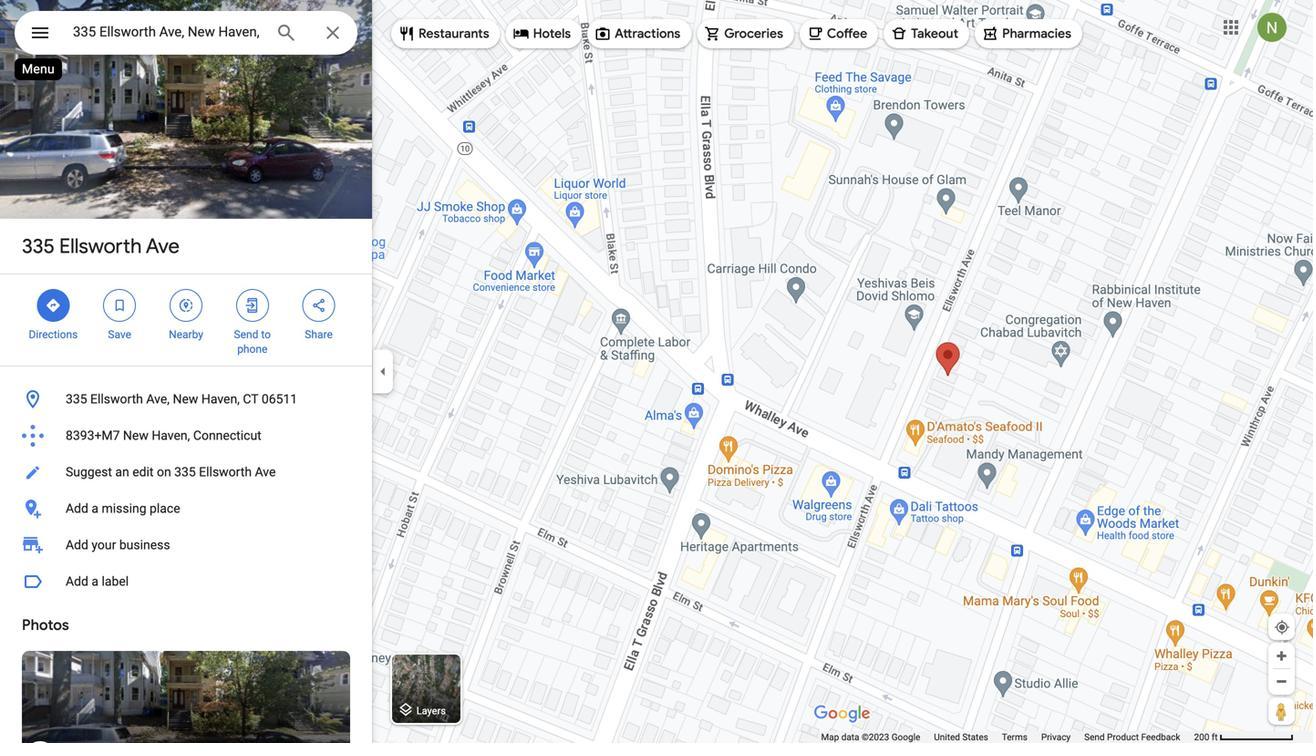 Task type: describe. For each thing, give the bounding box(es) containing it.
send for send to phone
[[234, 328, 259, 341]]

directions
[[29, 328, 78, 341]]

ellsworth for ave,
[[90, 392, 143, 407]]

ft
[[1212, 732, 1218, 743]]

feedback
[[1142, 732, 1181, 743]]

suggest an edit on 335 ellsworth ave button
[[0, 454, 372, 491]]

map
[[822, 732, 840, 743]]

privacy button
[[1042, 732, 1071, 744]]

ave inside suggest an edit on 335 ellsworth ave button
[[255, 465, 276, 480]]

a for missing
[[92, 501, 99, 516]]

1 vertical spatial haven,
[[152, 428, 190, 443]]

200 ft button
[[1195, 732, 1295, 743]]


[[45, 296, 61, 316]]

business
[[119, 538, 170, 553]]

335 Ellsworth Ave, New Haven, CT 06511 field
[[15, 11, 358, 55]]


[[111, 296, 128, 316]]

attractions
[[615, 26, 681, 42]]

takeout
[[912, 26, 959, 42]]

335 ellsworth ave, new haven, ct 06511
[[66, 392, 298, 407]]

restaurants
[[419, 26, 490, 42]]

335 ellsworth ave, new haven, ct 06511 button
[[0, 381, 372, 418]]

terms
[[1002, 732, 1028, 743]]

hotels
[[533, 26, 571, 42]]

map data ©2023 google
[[822, 732, 921, 743]]

privacy
[[1042, 732, 1071, 743]]

actions for 335 ellsworth ave region
[[0, 275, 372, 366]]

add for add a label
[[66, 574, 88, 589]]

collapse side panel image
[[373, 362, 393, 382]]


[[244, 296, 261, 316]]

product
[[1108, 732, 1140, 743]]

2 vertical spatial ellsworth
[[199, 465, 252, 480]]

states
[[963, 732, 989, 743]]

335 ellsworth ave
[[22, 234, 180, 259]]

connecticut
[[193, 428, 262, 443]]

suggest
[[66, 465, 112, 480]]

coffee button
[[800, 12, 879, 56]]

hotels button
[[506, 12, 582, 56]]

0 horizontal spatial new
[[123, 428, 149, 443]]

united
[[935, 732, 961, 743]]

add your business
[[66, 538, 170, 553]]

groceries
[[725, 26, 784, 42]]

add a label button
[[0, 564, 372, 600]]

ave,
[[146, 392, 170, 407]]

pharmacies
[[1003, 26, 1072, 42]]

2 horizontal spatial 335
[[174, 465, 196, 480]]

terms button
[[1002, 732, 1028, 744]]

pharmacies button
[[975, 12, 1083, 56]]

phone
[[237, 343, 268, 356]]

suggest an edit on 335 ellsworth ave
[[66, 465, 276, 480]]

to
[[261, 328, 271, 341]]

 search field
[[15, 11, 358, 58]]

google account: natalie lubich  
(natalie.lubich@adept.ai) image
[[1258, 13, 1287, 42]]

on
[[157, 465, 171, 480]]

0 vertical spatial ave
[[146, 234, 180, 259]]

1 horizontal spatial haven,
[[201, 392, 240, 407]]

groceries button
[[697, 12, 795, 56]]

335 for 335 ellsworth ave
[[22, 234, 55, 259]]

save
[[108, 328, 131, 341]]

8393+m7 new haven, connecticut button
[[0, 418, 372, 454]]

send product feedback button
[[1085, 732, 1181, 744]]

zoom in image
[[1275, 650, 1289, 663]]



Task type: vqa. For each thing, say whether or not it's contained in the screenshot.
via Guerrero St's ST
no



Task type: locate. For each thing, give the bounding box(es) containing it.
new
[[173, 392, 198, 407], [123, 428, 149, 443]]

ave
[[146, 234, 180, 259], [255, 465, 276, 480]]

1 vertical spatial ellsworth
[[90, 392, 143, 407]]

united states button
[[935, 732, 989, 744]]

1 vertical spatial new
[[123, 428, 149, 443]]

new up edit
[[123, 428, 149, 443]]

layers
[[417, 706, 446, 717]]

a left missing
[[92, 501, 99, 516]]

06511
[[262, 392, 298, 407]]

0 horizontal spatial send
[[234, 328, 259, 341]]

send up phone
[[234, 328, 259, 341]]

0 horizontal spatial 335
[[22, 234, 55, 259]]

1 vertical spatial ave
[[255, 465, 276, 480]]

add your business link
[[0, 527, 372, 564]]

haven,
[[201, 392, 240, 407], [152, 428, 190, 443]]

335 up the 
[[22, 234, 55, 259]]

0 vertical spatial new
[[173, 392, 198, 407]]

footer containing map data ©2023 google
[[822, 732, 1195, 744]]

your
[[92, 538, 116, 553]]

ellsworth for ave
[[59, 234, 142, 259]]

0 vertical spatial ellsworth
[[59, 234, 142, 259]]

ellsworth
[[59, 234, 142, 259], [90, 392, 143, 407], [199, 465, 252, 480]]

data
[[842, 732, 860, 743]]

1 vertical spatial send
[[1085, 732, 1105, 743]]

1 vertical spatial a
[[92, 574, 99, 589]]

united states
[[935, 732, 989, 743]]

1 vertical spatial add
[[66, 538, 88, 553]]

ave down connecticut
[[255, 465, 276, 480]]

0 vertical spatial haven,
[[201, 392, 240, 407]]

335 right on at the left of page
[[174, 465, 196, 480]]

0 horizontal spatial haven,
[[152, 428, 190, 443]]

add for add a missing place
[[66, 501, 88, 516]]

add a missing place
[[66, 501, 180, 516]]

200
[[1195, 732, 1210, 743]]

©2023
[[862, 732, 890, 743]]

add for add your business
[[66, 538, 88, 553]]

send inside button
[[1085, 732, 1105, 743]]

haven, up suggest an edit on 335 ellsworth ave on the left bottom
[[152, 428, 190, 443]]

add inside add your business link
[[66, 538, 88, 553]]

new right ave,
[[173, 392, 198, 407]]

add a missing place button
[[0, 491, 372, 527]]

add inside add a missing place button
[[66, 501, 88, 516]]

335 ellsworth ave main content
[[0, 0, 372, 744]]

google maps element
[[0, 0, 1314, 744]]

0 vertical spatial 335
[[22, 234, 55, 259]]

add a label
[[66, 574, 129, 589]]

add inside add a label button
[[66, 574, 88, 589]]

None field
[[73, 21, 261, 43]]

send left product
[[1085, 732, 1105, 743]]

footer
[[822, 732, 1195, 744]]

show street view coverage image
[[1269, 698, 1296, 725]]

add left your
[[66, 538, 88, 553]]

google
[[892, 732, 921, 743]]

add
[[66, 501, 88, 516], [66, 538, 88, 553], [66, 574, 88, 589]]

2 a from the top
[[92, 574, 99, 589]]

335 for 335 ellsworth ave, new haven, ct 06511
[[66, 392, 87, 407]]

share
[[305, 328, 333, 341]]

2 vertical spatial 335
[[174, 465, 196, 480]]

335
[[22, 234, 55, 259], [66, 392, 87, 407], [174, 465, 196, 480]]

1 a from the top
[[92, 501, 99, 516]]

label
[[102, 574, 129, 589]]

ave up  on the left of page
[[146, 234, 180, 259]]

send
[[234, 328, 259, 341], [1085, 732, 1105, 743]]


[[311, 296, 327, 316]]

1 horizontal spatial 335
[[66, 392, 87, 407]]

200 ft
[[1195, 732, 1218, 743]]

0 horizontal spatial ave
[[146, 234, 180, 259]]

send inside send to phone
[[234, 328, 259, 341]]

missing
[[102, 501, 146, 516]]


[[29, 20, 51, 46]]

8393+m7
[[66, 428, 120, 443]]

1 horizontal spatial ave
[[255, 465, 276, 480]]

restaurants button
[[391, 12, 501, 56]]

send product feedback
[[1085, 732, 1181, 743]]

a left the label
[[92, 574, 99, 589]]

haven, left ct
[[201, 392, 240, 407]]

add down 'suggest' at the bottom of the page
[[66, 501, 88, 516]]

a
[[92, 501, 99, 516], [92, 574, 99, 589]]

none field inside the 335 ellsworth ave, new haven, ct 06511 field
[[73, 21, 261, 43]]

1 vertical spatial 335
[[66, 392, 87, 407]]

0 vertical spatial a
[[92, 501, 99, 516]]

footer inside google maps element
[[822, 732, 1195, 744]]

add left the label
[[66, 574, 88, 589]]

0 vertical spatial add
[[66, 501, 88, 516]]

ellsworth left ave,
[[90, 392, 143, 407]]

1 add from the top
[[66, 501, 88, 516]]

zoom out image
[[1275, 675, 1289, 689]]

a for label
[[92, 574, 99, 589]]

 button
[[15, 11, 66, 58]]

3 add from the top
[[66, 574, 88, 589]]

ellsworth down connecticut
[[199, 465, 252, 480]]


[[178, 296, 194, 316]]

1 horizontal spatial new
[[173, 392, 198, 407]]

send for send product feedback
[[1085, 732, 1105, 743]]

an
[[115, 465, 129, 480]]

2 vertical spatial add
[[66, 574, 88, 589]]

photos
[[22, 616, 69, 635]]

nearby
[[169, 328, 203, 341]]

place
[[150, 501, 180, 516]]

edit
[[132, 465, 154, 480]]

takeout button
[[884, 12, 970, 56]]

attractions button
[[588, 12, 692, 56]]

ct
[[243, 392, 259, 407]]

1 horizontal spatial send
[[1085, 732, 1105, 743]]

coffee
[[827, 26, 868, 42]]

335 up 8393+m7
[[66, 392, 87, 407]]

ellsworth up 
[[59, 234, 142, 259]]

send to phone
[[234, 328, 271, 356]]

show your location image
[[1275, 619, 1291, 636]]

0 vertical spatial send
[[234, 328, 259, 341]]

8393+m7 new haven, connecticut
[[66, 428, 262, 443]]

2 add from the top
[[66, 538, 88, 553]]



